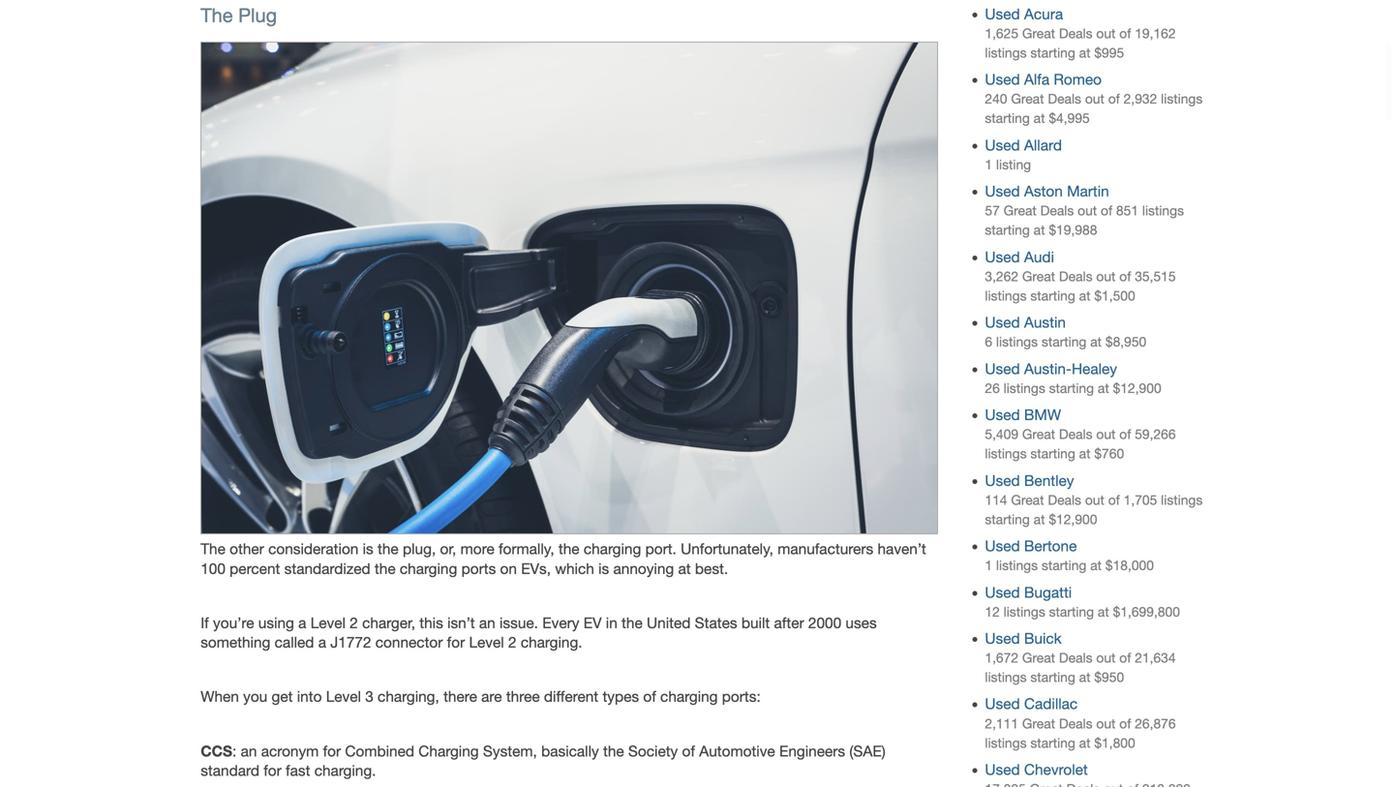 Task type: describe. For each thing, give the bounding box(es) containing it.
used chevrolet link
[[985, 761, 1088, 778]]

$1,500
[[1094, 288, 1135, 303]]

1 horizontal spatial 2
[[508, 634, 517, 651]]

of right types at the left bottom
[[643, 688, 656, 706]]

1 vertical spatial level
[[469, 634, 504, 651]]

of for used aston martin
[[1101, 203, 1113, 218]]

$18,000
[[1106, 558, 1154, 573]]

$950
[[1094, 670, 1124, 685]]

used bmw link
[[985, 406, 1061, 424]]

you
[[243, 688, 267, 706]]

of for used acura
[[1120, 26, 1131, 41]]

1 vertical spatial is
[[598, 560, 609, 577]]

used audi link
[[985, 248, 1054, 266]]

at inside used bugatti 12 listings starting at $1,699,800
[[1098, 604, 1109, 619]]

listings inside 2,111 great deals out of 26,876 listings starting at
[[985, 735, 1027, 751]]

acura
[[1024, 5, 1063, 23]]

59,266
[[1135, 427, 1176, 442]]

used for used bugatti 12 listings starting at $1,699,800
[[985, 584, 1020, 601]]

listing
[[996, 157, 1031, 172]]

of for used bmw
[[1120, 427, 1131, 442]]

are
[[481, 688, 502, 706]]

3,262
[[985, 269, 1019, 284]]

starting inside the "used austin 6 listings starting at $8,950"
[[1042, 334, 1087, 350]]

if you're using a level 2 charger, this isn't an issue. every ev in the united states built after 2000 uses something called a j1772 connector for level 2 charging.
[[201, 614, 877, 651]]

great for buick
[[1022, 650, 1055, 666]]

0 vertical spatial charging
[[584, 541, 641, 558]]

starting inside 5,409 great deals out of 59,266 listings starting at
[[1031, 446, 1076, 461]]

3
[[365, 688, 374, 706]]

deals for bmw
[[1059, 427, 1093, 442]]

listings inside 1,672 great deals out of 21,634 listings starting at
[[985, 670, 1027, 685]]

240 great deals out of 2,932 listings starting at
[[985, 91, 1203, 126]]

used austin-healey link
[[985, 360, 1117, 377]]

called
[[275, 634, 314, 651]]

uses
[[846, 614, 877, 632]]

if
[[201, 614, 209, 632]]

1,705
[[1124, 492, 1157, 508]]

used acura
[[985, 5, 1063, 23]]

ccs
[[201, 742, 232, 760]]

states
[[695, 614, 737, 632]]

percent
[[230, 560, 280, 577]]

standard
[[201, 762, 259, 779]]

1,672
[[985, 650, 1019, 666]]

at inside the used bertone 1 listings starting at $18,000
[[1090, 558, 1102, 573]]

1 horizontal spatial for
[[323, 743, 341, 760]]

ports
[[461, 560, 496, 577]]

out for used aston martin
[[1078, 203, 1097, 218]]

aston
[[1024, 183, 1063, 200]]

used aston martin link
[[985, 183, 1109, 200]]

bmw
[[1024, 406, 1061, 424]]

the inside the : an acronym for combined charging system, basically the society of automotive engineers (sae) standard for fast charging.
[[603, 743, 624, 760]]

1,625 great deals out of 19,162 listings starting at
[[985, 26, 1176, 60]]

allard
[[1024, 136, 1062, 154]]

used buick link
[[985, 630, 1062, 647]]

of for used cadillac
[[1120, 716, 1131, 731]]

used for used cadillac
[[985, 695, 1020, 713]]

starting inside the used bertone 1 listings starting at $18,000
[[1042, 558, 1087, 573]]

evs,
[[521, 560, 551, 577]]

society
[[628, 743, 678, 760]]

used alfa romeo link
[[985, 71, 1102, 88]]

every
[[542, 614, 579, 632]]

out for used buick
[[1096, 650, 1116, 666]]

the up charger,
[[375, 560, 396, 577]]

at inside 1,672 great deals out of 21,634 listings starting at
[[1079, 670, 1091, 685]]

used for used austin-healey 26 listings starting at $12,900
[[985, 360, 1020, 377]]

out for used acura
[[1096, 26, 1116, 41]]

2000
[[808, 614, 842, 632]]

1,672 great deals out of 21,634 listings starting at
[[985, 650, 1176, 685]]

0 vertical spatial is
[[363, 541, 374, 558]]

used for used alfa romeo
[[985, 71, 1020, 88]]

the left the plug,
[[378, 541, 399, 558]]

used buick
[[985, 630, 1062, 647]]

j1772
[[330, 634, 371, 651]]

used for used chevrolet
[[985, 761, 1020, 778]]

26,876
[[1135, 716, 1176, 731]]

used allard 1 listing
[[985, 136, 1062, 172]]

used allard link
[[985, 136, 1062, 154]]

deals for cadillac
[[1059, 716, 1093, 731]]

deals for alfa
[[1048, 91, 1082, 107]]

into
[[297, 688, 322, 706]]

cadillac
[[1024, 695, 1078, 713]]

unfortunately,
[[681, 541, 774, 558]]

the for the other consideration is the plug, or, more formally, the charging port. unfortunately, manufacturers haven't 100 percent standardized the charging ports on evs, which is annoying at best.
[[201, 541, 225, 558]]

after
[[774, 614, 804, 632]]

charging. inside the : an acronym for combined charging system, basically the society of automotive engineers (sae) standard for fast charging.
[[314, 762, 376, 779]]

level for charging,
[[326, 688, 361, 706]]

an inside if you're using a level 2 charger, this isn't an issue. every ev in the united states built after 2000 uses something called a j1772 connector for level 2 charging.
[[479, 614, 495, 632]]

starting inside 1,625 great deals out of 19,162 listings starting at
[[1031, 45, 1076, 60]]

57 great deals out of 851 listings starting at
[[985, 203, 1184, 238]]

21,634
[[1135, 650, 1176, 666]]

great for audi
[[1022, 269, 1055, 284]]

35,515
[[1135, 269, 1176, 284]]

issue.
[[500, 614, 538, 632]]

used for used allard 1 listing
[[985, 136, 1020, 154]]

using
[[258, 614, 294, 632]]

240
[[985, 91, 1007, 107]]

used bmw
[[985, 406, 1061, 424]]

listings inside 114 great deals out of 1,705 listings starting at
[[1161, 492, 1203, 508]]

alfa
[[1024, 71, 1050, 88]]

of for used audi
[[1120, 269, 1131, 284]]

listings inside the "used austin 6 listings starting at $8,950"
[[996, 334, 1038, 350]]

out for used bentley
[[1085, 492, 1105, 508]]

the other consideration is the plug, or, more formally, the charging port. unfortunately, manufacturers haven't 100 percent standardized the charging ports on evs, which is annoying at best.
[[201, 541, 926, 577]]

out for used alfa romeo
[[1085, 91, 1105, 107]]

when
[[201, 688, 239, 706]]

bugatti
[[1024, 584, 1072, 601]]

at inside 2,111 great deals out of 26,876 listings starting at
[[1079, 735, 1091, 751]]

1 vertical spatial charging
[[400, 560, 457, 577]]

of for used bentley
[[1108, 492, 1120, 508]]

19,162
[[1135, 26, 1176, 41]]

used for used austin 6 listings starting at $8,950
[[985, 314, 1020, 331]]

listings inside 57 great deals out of 851 listings starting at
[[1142, 203, 1184, 218]]

something
[[201, 634, 271, 651]]

out for used bmw
[[1096, 427, 1116, 442]]

26
[[985, 380, 1000, 396]]

2,111 great deals out of 26,876 listings starting at
[[985, 716, 1176, 751]]

1 horizontal spatial a
[[318, 634, 326, 651]]

used austin link
[[985, 314, 1066, 331]]

6
[[985, 334, 993, 350]]

deals for audi
[[1059, 269, 1093, 284]]

851
[[1116, 203, 1139, 218]]

in
[[606, 614, 618, 632]]

2,111
[[985, 716, 1019, 731]]

at inside 57 great deals out of 851 listings starting at
[[1034, 222, 1045, 238]]

at inside 3,262 great deals out of 35,515 listings starting at
[[1079, 288, 1091, 303]]

great for bmw
[[1022, 427, 1055, 442]]

used cadillac
[[985, 695, 1078, 713]]

$19,988
[[1049, 222, 1097, 238]]

out for used audi
[[1096, 269, 1116, 284]]

used aston martin
[[985, 183, 1109, 200]]

at inside the "used austin 6 listings starting at $8,950"
[[1090, 334, 1102, 350]]



Task type: vqa. For each thing, say whether or not it's contained in the screenshot.


Task type: locate. For each thing, give the bounding box(es) containing it.
the up the 100
[[201, 541, 225, 558]]

bentley
[[1024, 472, 1074, 489]]

of inside 240 great deals out of 2,932 listings starting at
[[1108, 91, 1120, 107]]

0 horizontal spatial $12,900
[[1049, 512, 1097, 527]]

of up $1,800
[[1120, 716, 1131, 731]]

level up j1772
[[311, 614, 346, 632]]

formally,
[[499, 541, 554, 558]]

deals for acura
[[1059, 26, 1093, 41]]

at left $995
[[1079, 45, 1091, 60]]

0 vertical spatial the
[[201, 4, 233, 27]]

great for bentley
[[1011, 492, 1044, 508]]

combined
[[345, 743, 414, 760]]

out inside 3,262 great deals out of 35,515 listings starting at
[[1096, 269, 1116, 284]]

2 horizontal spatial charging
[[660, 688, 718, 706]]

$12,900 inside used austin-healey 26 listings starting at $12,900
[[1113, 380, 1162, 396]]

4 used from the top
[[985, 183, 1020, 200]]

starting down bertone
[[1042, 558, 1087, 573]]

deals inside 2,111 great deals out of 26,876 listings starting at
[[1059, 716, 1093, 731]]

an inside the : an acronym for combined charging system, basically the society of automotive engineers (sae) standard for fast charging.
[[241, 743, 257, 760]]

for inside if you're using a level 2 charger, this isn't an issue. every ev in the united states built after 2000 uses something called a j1772 connector for level 2 charging.
[[447, 634, 465, 651]]

5 used from the top
[[985, 248, 1020, 266]]

deals down cadillac
[[1059, 716, 1093, 731]]

1 vertical spatial the
[[201, 541, 225, 558]]

starting down 114
[[985, 512, 1030, 527]]

port.
[[645, 541, 677, 558]]

2 down issue.
[[508, 634, 517, 651]]

haven't
[[878, 541, 926, 558]]

2 vertical spatial for
[[264, 762, 282, 779]]

the left plug
[[201, 4, 233, 27]]

three
[[506, 688, 540, 706]]

out inside 1,625 great deals out of 19,162 listings starting at
[[1096, 26, 1116, 41]]

used bugatti 12 listings starting at $1,699,800
[[985, 584, 1180, 619]]

deals inside 1,672 great deals out of 21,634 listings starting at
[[1059, 650, 1093, 666]]

used bentley link
[[985, 472, 1074, 489]]

used alfa romeo
[[985, 71, 1102, 88]]

out inside 114 great deals out of 1,705 listings starting at
[[1085, 492, 1105, 508]]

1 left the listing at top right
[[985, 157, 993, 172]]

on
[[500, 560, 517, 577]]

1 horizontal spatial $12,900
[[1113, 380, 1162, 396]]

other
[[230, 541, 264, 558]]

$1,800
[[1094, 735, 1135, 751]]

listings inside used austin-healey 26 listings starting at $12,900
[[1004, 380, 1045, 396]]

audi
[[1024, 248, 1054, 266]]

6 used from the top
[[985, 314, 1020, 331]]

12 used from the top
[[985, 630, 1020, 647]]

out inside 5,409 great deals out of 59,266 listings starting at
[[1096, 427, 1116, 442]]

of for used buick
[[1120, 650, 1131, 666]]

listings inside 3,262 great deals out of 35,515 listings starting at
[[985, 288, 1027, 303]]

2 used from the top
[[985, 71, 1020, 88]]

or,
[[440, 541, 456, 558]]

100
[[201, 560, 225, 577]]

1 vertical spatial an
[[241, 743, 257, 760]]

isn't
[[447, 614, 475, 632]]

united
[[647, 614, 691, 632]]

at inside 240 great deals out of 2,932 listings starting at
[[1034, 111, 1045, 126]]

of up $760
[[1120, 427, 1131, 442]]

out
[[1096, 26, 1116, 41], [1085, 91, 1105, 107], [1078, 203, 1097, 218], [1096, 269, 1116, 284], [1096, 427, 1116, 442], [1085, 492, 1105, 508], [1096, 650, 1116, 666], [1096, 716, 1116, 731]]

used up 57
[[985, 183, 1020, 200]]

used for used aston martin
[[985, 183, 1020, 200]]

starting down used austin-healey link
[[1049, 380, 1094, 396]]

out up '$950'
[[1096, 650, 1116, 666]]

used down 2,111
[[985, 761, 1020, 778]]

used up '1,625'
[[985, 5, 1020, 23]]

0 horizontal spatial a
[[298, 614, 306, 632]]

14 used from the top
[[985, 761, 1020, 778]]

of inside 114 great deals out of 1,705 listings starting at
[[1108, 492, 1120, 508]]

used for used buick
[[985, 630, 1020, 647]]

0 vertical spatial 2
[[350, 614, 358, 632]]

for right acronym
[[323, 743, 341, 760]]

0 vertical spatial a
[[298, 614, 306, 632]]

charging up annoying
[[584, 541, 641, 558]]

you're
[[213, 614, 254, 632]]

level down isn't
[[469, 634, 504, 651]]

of inside 1,625 great deals out of 19,162 listings starting at
[[1120, 26, 1131, 41]]

9 used from the top
[[985, 472, 1020, 489]]

out left 1,705
[[1085, 492, 1105, 508]]

listings down 5,409
[[985, 446, 1027, 461]]

great inside 57 great deals out of 851 listings starting at
[[1004, 203, 1037, 218]]

of left 1,705
[[1108, 492, 1120, 508]]

0 horizontal spatial charging.
[[314, 762, 376, 779]]

deals inside 57 great deals out of 851 listings starting at
[[1041, 203, 1074, 218]]

1 horizontal spatial charging
[[584, 541, 641, 558]]

deals for buick
[[1059, 650, 1093, 666]]

used austin 6 listings starting at $8,950
[[985, 314, 1147, 350]]

at left $760
[[1079, 446, 1091, 461]]

great for acura
[[1022, 26, 1055, 41]]

out up $760
[[1096, 427, 1116, 442]]

2 vertical spatial charging
[[660, 688, 718, 706]]

great inside 5,409 great deals out of 59,266 listings starting at
[[1022, 427, 1055, 442]]

at left $1,800
[[1079, 735, 1091, 751]]

great inside 114 great deals out of 1,705 listings starting at
[[1011, 492, 1044, 508]]

a up called
[[298, 614, 306, 632]]

deals down bmw
[[1059, 427, 1093, 442]]

2 up j1772
[[350, 614, 358, 632]]

used for used bentley
[[985, 472, 1020, 489]]

used bertone link
[[985, 537, 1077, 555]]

starting inside 240 great deals out of 2,932 listings starting at
[[985, 111, 1030, 126]]

great for cadillac
[[1022, 716, 1055, 731]]

of up '$950'
[[1120, 650, 1131, 666]]

deals for aston
[[1041, 203, 1074, 218]]

starting inside 114 great deals out of 1,705 listings starting at
[[985, 512, 1030, 527]]

listings down 1,672
[[985, 670, 1027, 685]]

used up 2,111
[[985, 695, 1020, 713]]

at inside 114 great deals out of 1,705 listings starting at
[[1034, 512, 1045, 527]]

used acura link
[[985, 5, 1063, 23]]

used up the listing at top right
[[985, 136, 1020, 154]]

an right isn't
[[479, 614, 495, 632]]

out up $995
[[1096, 26, 1116, 41]]

0 horizontal spatial an
[[241, 743, 257, 760]]

1 vertical spatial $12,900
[[1049, 512, 1097, 527]]

starting down bugatti
[[1049, 604, 1094, 619]]

1 horizontal spatial charging.
[[521, 634, 582, 651]]

listings right 2,932
[[1161, 91, 1203, 107]]

charging. down every in the bottom of the page
[[521, 634, 582, 651]]

great inside 3,262 great deals out of 35,515 listings starting at
[[1022, 269, 1055, 284]]

0 vertical spatial charging.
[[521, 634, 582, 651]]

basically
[[541, 743, 599, 760]]

used inside the used bertone 1 listings starting at $18,000
[[985, 537, 1020, 555]]

deals down used aston martin
[[1041, 203, 1074, 218]]

different
[[544, 688, 599, 706]]

starting up the chevrolet
[[1031, 735, 1076, 751]]

charging. inside if you're using a level 2 charger, this isn't an issue. every ev in the united states built after 2000 uses something called a j1772 connector for level 2 charging.
[[521, 634, 582, 651]]

12
[[985, 604, 1000, 619]]

annoying
[[613, 560, 674, 577]]

$995
[[1094, 45, 1124, 60]]

starting up cadillac
[[1031, 670, 1076, 685]]

get
[[272, 688, 293, 706]]

used inside the "used austin 6 listings starting at $8,950"
[[985, 314, 1020, 331]]

an right : at the left bottom of the page
[[241, 743, 257, 760]]

used bentley
[[985, 472, 1074, 489]]

0 horizontal spatial 2
[[350, 614, 358, 632]]

great for aston
[[1004, 203, 1037, 218]]

$4,995
[[1049, 111, 1090, 126]]

standardized
[[284, 560, 370, 577]]

used up '6'
[[985, 314, 1020, 331]]

automotive
[[699, 743, 775, 760]]

11 used from the top
[[985, 584, 1020, 601]]

of for used alfa romeo
[[1108, 91, 1120, 107]]

7 used from the top
[[985, 360, 1020, 377]]

1 up 12 on the right bottom
[[985, 558, 993, 573]]

used up 1,672
[[985, 630, 1020, 647]]

out inside 57 great deals out of 851 listings starting at
[[1078, 203, 1097, 218]]

$12,900
[[1113, 380, 1162, 396], [1049, 512, 1097, 527]]

of inside the : an acronym for combined charging system, basically the society of automotive engineers (sae) standard for fast charging.
[[682, 743, 695, 760]]

0 vertical spatial $12,900
[[1113, 380, 1162, 396]]

2 the from the top
[[201, 541, 225, 558]]

used up "240"
[[985, 71, 1020, 88]]

plug
[[238, 4, 277, 27]]

2 horizontal spatial for
[[447, 634, 465, 651]]

of inside 57 great deals out of 851 listings starting at
[[1101, 203, 1113, 218]]

listings inside 1,625 great deals out of 19,162 listings starting at
[[985, 45, 1027, 60]]

charging left ports: on the right
[[660, 688, 718, 706]]

a
[[298, 614, 306, 632], [318, 634, 326, 651]]

1 for used bertone
[[985, 558, 993, 573]]

deals up $4,995
[[1048, 91, 1082, 107]]

used inside used allard 1 listing
[[985, 136, 1020, 154]]

listings inside the used bertone 1 listings starting at $18,000
[[996, 558, 1038, 573]]

deals down bentley
[[1048, 492, 1082, 508]]

deals inside 240 great deals out of 2,932 listings starting at
[[1048, 91, 1082, 107]]

0 horizontal spatial for
[[264, 762, 282, 779]]

out down the romeo
[[1085, 91, 1105, 107]]

at down healey
[[1098, 380, 1109, 396]]

listings down used bugatti link at the right
[[1004, 604, 1045, 619]]

listings
[[985, 45, 1027, 60], [1161, 91, 1203, 107], [1142, 203, 1184, 218], [985, 288, 1027, 303], [996, 334, 1038, 350], [1004, 380, 1045, 396], [985, 446, 1027, 461], [1161, 492, 1203, 508], [996, 558, 1038, 573], [1004, 604, 1045, 619], [985, 670, 1027, 685], [985, 735, 1027, 751]]

great down acura
[[1022, 26, 1055, 41]]

the right in
[[622, 614, 643, 632]]

charging
[[419, 743, 479, 760]]

is
[[363, 541, 374, 558], [598, 560, 609, 577]]

starting inside used austin-healey 26 listings starting at $12,900
[[1049, 380, 1094, 396]]

starting up bentley
[[1031, 446, 1076, 461]]

1 vertical spatial charging.
[[314, 762, 376, 779]]

listings down used bertone link
[[996, 558, 1038, 573]]

1
[[985, 157, 993, 172], [985, 558, 993, 573]]

manufacturers
[[778, 541, 874, 558]]

starting down "240"
[[985, 111, 1030, 126]]

at up healey
[[1090, 334, 1102, 350]]

10 used from the top
[[985, 537, 1020, 555]]

a right called
[[318, 634, 326, 651]]

out up $1,800
[[1096, 716, 1116, 731]]

of up $995
[[1120, 26, 1131, 41]]

0 horizontal spatial charging
[[400, 560, 457, 577]]

of
[[1120, 26, 1131, 41], [1108, 91, 1120, 107], [1101, 203, 1113, 218], [1120, 269, 1131, 284], [1120, 427, 1131, 442], [1108, 492, 1120, 508], [1120, 650, 1131, 666], [643, 688, 656, 706], [1120, 716, 1131, 731], [682, 743, 695, 760]]

out inside 1,672 great deals out of 21,634 listings starting at
[[1096, 650, 1116, 666]]

$12,900 down healey
[[1113, 380, 1162, 396]]

of left 851
[[1101, 203, 1113, 218]]

great down bmw
[[1022, 427, 1055, 442]]

listings down the 3,262
[[985, 288, 1027, 303]]

used for used acura
[[985, 5, 1020, 23]]

at inside the other consideration is the plug, or, more formally, the charging port. unfortunately, manufacturers haven't 100 percent standardized the charging ports on evs, which is annoying at best.
[[678, 560, 691, 577]]

starting
[[1031, 45, 1076, 60], [985, 111, 1030, 126], [985, 222, 1030, 238], [1031, 288, 1076, 303], [1042, 334, 1087, 350], [1049, 380, 1094, 396], [1031, 446, 1076, 461], [985, 512, 1030, 527], [1042, 558, 1087, 573], [1049, 604, 1094, 619], [1031, 670, 1076, 685], [1031, 735, 1076, 751]]

the left society
[[603, 743, 624, 760]]

listings up used bmw
[[1004, 380, 1045, 396]]

at up audi
[[1034, 222, 1045, 238]]

1 inside the used bertone 1 listings starting at $18,000
[[985, 558, 993, 573]]

great inside 2,111 great deals out of 26,876 listings starting at
[[1022, 716, 1055, 731]]

57
[[985, 203, 1000, 218]]

deals inside 114 great deals out of 1,705 listings starting at
[[1048, 492, 1082, 508]]

plug,
[[403, 541, 436, 558]]

used up 114
[[985, 472, 1020, 489]]

$12,900 up bertone
[[1049, 512, 1097, 527]]

the for the plug
[[201, 4, 233, 27]]

1 horizontal spatial an
[[479, 614, 495, 632]]

5,409 great deals out of 59,266 listings starting at
[[985, 427, 1176, 461]]

starting inside 3,262 great deals out of 35,515 listings starting at
[[1031, 288, 1076, 303]]

deals down buick
[[1059, 650, 1093, 666]]

listings down used austin "link"
[[996, 334, 1038, 350]]

used down 114
[[985, 537, 1020, 555]]

listings right 851
[[1142, 203, 1184, 218]]

great down used cadillac link
[[1022, 716, 1055, 731]]

of inside 5,409 great deals out of 59,266 listings starting at
[[1120, 427, 1131, 442]]

13 used from the top
[[985, 695, 1020, 713]]

0 horizontal spatial is
[[363, 541, 374, 558]]

used austin-healey 26 listings starting at $12,900
[[985, 360, 1162, 396]]

the inside the other consideration is the plug, or, more formally, the charging port. unfortunately, manufacturers haven't 100 percent standardized the charging ports on evs, which is annoying at best.
[[201, 541, 225, 558]]

2 vertical spatial level
[[326, 688, 361, 706]]

of inside 3,262 great deals out of 35,515 listings starting at
[[1120, 269, 1131, 284]]

:
[[232, 743, 237, 760]]

used inside used bugatti 12 listings starting at $1,699,800
[[985, 584, 1020, 601]]

3 used from the top
[[985, 136, 1020, 154]]

starting inside 57 great deals out of 851 listings starting at
[[985, 222, 1030, 238]]

listings inside 5,409 great deals out of 59,266 listings starting at
[[985, 446, 1027, 461]]

starting up used alfa romeo link
[[1031, 45, 1076, 60]]

deals inside 1,625 great deals out of 19,162 listings starting at
[[1059, 26, 1093, 41]]

0 vertical spatial 1
[[985, 157, 993, 172]]

romeo
[[1054, 71, 1102, 88]]

1 vertical spatial 1
[[985, 558, 993, 573]]

1 vertical spatial a
[[318, 634, 326, 651]]

used for used audi
[[985, 248, 1020, 266]]

the inside if you're using a level 2 charger, this isn't an issue. every ev in the united states built after 2000 uses something called a j1772 connector for level 2 charging.
[[622, 614, 643, 632]]

0 vertical spatial level
[[311, 614, 346, 632]]

deals for bentley
[[1048, 492, 1082, 508]]

types
[[603, 688, 639, 706]]

1 the from the top
[[201, 4, 233, 27]]

great inside 240 great deals out of 2,932 listings starting at
[[1011, 91, 1044, 107]]

used up 26
[[985, 360, 1020, 377]]

of inside 2,111 great deals out of 26,876 listings starting at
[[1120, 716, 1131, 731]]

engineers
[[779, 743, 845, 760]]

used for used bertone 1 listings starting at $18,000
[[985, 537, 1020, 555]]

charging down the plug,
[[400, 560, 457, 577]]

out inside 2,111 great deals out of 26,876 listings starting at
[[1096, 716, 1116, 731]]

used chevrolet
[[985, 761, 1088, 778]]

1 vertical spatial for
[[323, 743, 341, 760]]

listings inside used bugatti 12 listings starting at $1,699,800
[[1004, 604, 1045, 619]]

1 horizontal spatial is
[[598, 560, 609, 577]]

at up allard
[[1034, 111, 1045, 126]]

for left the fast
[[264, 762, 282, 779]]

charger,
[[362, 614, 415, 632]]

at inside used austin-healey 26 listings starting at $12,900
[[1098, 380, 1109, 396]]

when you get into level 3 charging, there are three different types of charging ports:
[[201, 688, 761, 706]]

there
[[444, 688, 477, 706]]

is up standardized
[[363, 541, 374, 558]]

out down the martin
[[1078, 203, 1097, 218]]

which
[[555, 560, 594, 577]]

starting inside used bugatti 12 listings starting at $1,699,800
[[1049, 604, 1094, 619]]

1,625
[[985, 26, 1019, 41]]

best.
[[695, 560, 728, 577]]

charging,
[[378, 688, 439, 706]]

starting inside 2,111 great deals out of 26,876 listings starting at
[[1031, 735, 1076, 751]]

0 vertical spatial an
[[479, 614, 495, 632]]

used audi
[[985, 248, 1054, 266]]

used up the 3,262
[[985, 248, 1020, 266]]

of inside 1,672 great deals out of 21,634 listings starting at
[[1120, 650, 1131, 666]]

$760
[[1094, 446, 1124, 461]]

an
[[479, 614, 495, 632], [241, 743, 257, 760]]

: an acronym for combined charging system, basically the society of automotive engineers (sae) standard for fast charging.
[[201, 743, 886, 779]]

level left 3
[[326, 688, 361, 706]]

starting down austin
[[1042, 334, 1087, 350]]

0 vertical spatial for
[[447, 634, 465, 651]]

5,409
[[985, 427, 1019, 442]]

at left $18,000
[[1090, 558, 1102, 573]]

charging
[[584, 541, 641, 558], [400, 560, 457, 577], [660, 688, 718, 706]]

great down audi
[[1022, 269, 1055, 284]]

charging. down combined
[[314, 762, 376, 779]]

consideration
[[268, 541, 359, 558]]

of left 2,932
[[1108, 91, 1120, 107]]

at left '$950'
[[1079, 670, 1091, 685]]

used for used bmw
[[985, 406, 1020, 424]]

great for alfa
[[1011, 91, 1044, 107]]

1 1 from the top
[[985, 157, 993, 172]]

1 vertical spatial 2
[[508, 634, 517, 651]]

2 1 from the top
[[985, 558, 993, 573]]

great inside 1,625 great deals out of 19,162 listings starting at
[[1022, 26, 1055, 41]]

1 inside used allard 1 listing
[[985, 157, 993, 172]]

1 used from the top
[[985, 5, 1020, 23]]

listings inside 240 great deals out of 2,932 listings starting at
[[1161, 91, 1203, 107]]

1 for used allard
[[985, 157, 993, 172]]

deals down $19,988
[[1059, 269, 1093, 284]]

out inside 240 great deals out of 2,932 listings starting at
[[1085, 91, 1105, 107]]

the plug
[[201, 4, 277, 27]]

used inside used austin-healey 26 listings starting at $12,900
[[985, 360, 1020, 377]]

great down alfa
[[1011, 91, 1044, 107]]

of right society
[[682, 743, 695, 760]]

deals inside 3,262 great deals out of 35,515 listings starting at
[[1059, 269, 1093, 284]]

great inside 1,672 great deals out of 21,634 listings starting at
[[1022, 650, 1055, 666]]

starting down 57
[[985, 222, 1030, 238]]

out for used cadillac
[[1096, 716, 1116, 731]]

2,932
[[1124, 91, 1157, 107]]

at inside 1,625 great deals out of 19,162 listings starting at
[[1079, 45, 1091, 60]]

at up used bertone link
[[1034, 512, 1045, 527]]

starting inside 1,672 great deals out of 21,634 listings starting at
[[1031, 670, 1076, 685]]

3,262 great deals out of 35,515 listings starting at
[[985, 269, 1176, 303]]

the up which
[[559, 541, 580, 558]]

built
[[742, 614, 770, 632]]

deals inside 5,409 great deals out of 59,266 listings starting at
[[1059, 427, 1093, 442]]

is right which
[[598, 560, 609, 577]]

$1,699,800
[[1113, 604, 1180, 619]]

level for charger,
[[311, 614, 346, 632]]

at inside 5,409 great deals out of 59,266 listings starting at
[[1079, 446, 1091, 461]]

8 used from the top
[[985, 406, 1020, 424]]

of up $1,500
[[1120, 269, 1131, 284]]



